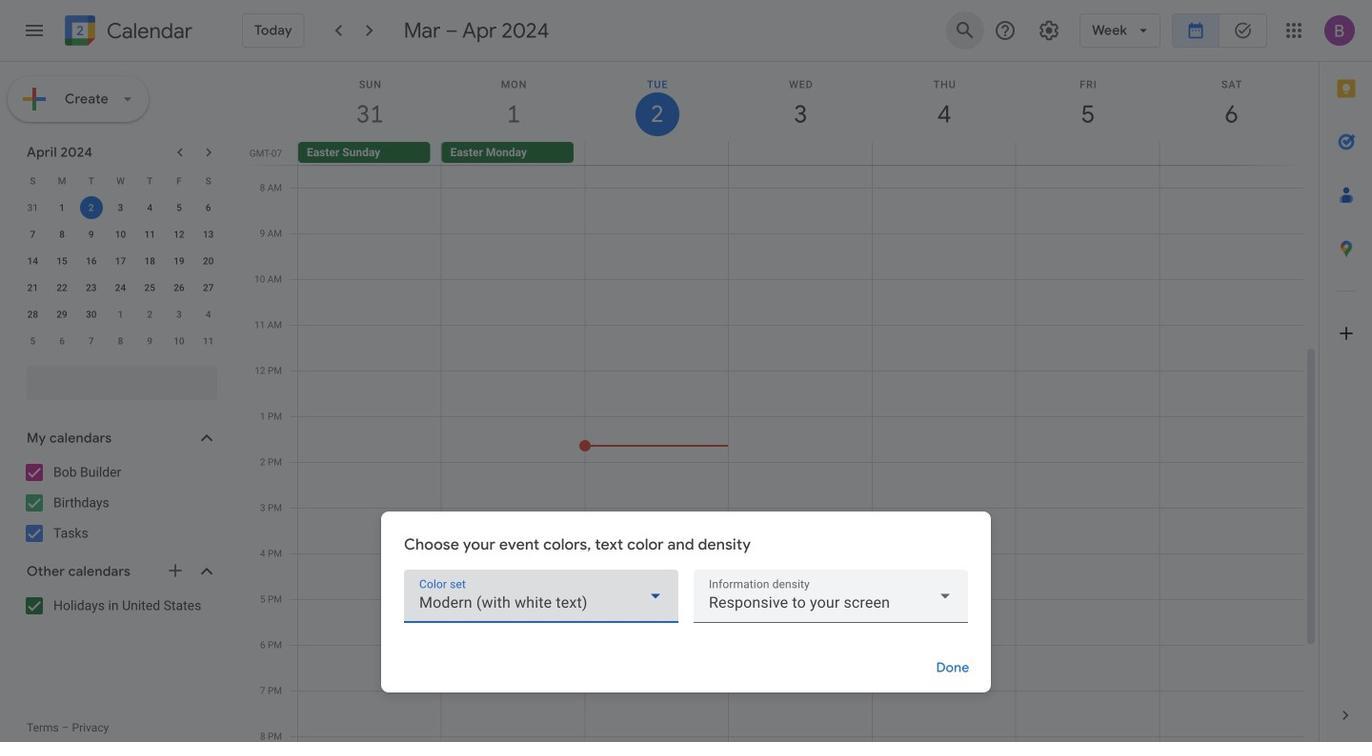 Task type: describe. For each thing, give the bounding box(es) containing it.
may 6 element
[[51, 330, 73, 353]]

10 element
[[109, 223, 132, 246]]

may 10 element
[[168, 330, 190, 353]]

22 element
[[51, 276, 73, 299]]

may 7 element
[[80, 330, 103, 353]]

28 element
[[21, 303, 44, 326]]

18 element
[[138, 250, 161, 273]]

13 element
[[197, 223, 220, 246]]

1 element
[[51, 196, 73, 219]]

19 element
[[168, 250, 190, 273]]

my calendars list
[[4, 457, 236, 549]]

7 element
[[21, 223, 44, 246]]

9 element
[[80, 223, 103, 246]]

27 element
[[197, 276, 220, 299]]

main drawer image
[[23, 19, 46, 42]]

april 2024 grid
[[18, 168, 223, 354]]

16 element
[[80, 250, 103, 273]]

29 element
[[51, 303, 73, 326]]

24 element
[[109, 276, 132, 299]]

21 element
[[21, 276, 44, 299]]

may 8 element
[[109, 330, 132, 353]]

may 1 element
[[109, 303, 132, 326]]

11 element
[[138, 223, 161, 246]]

15 element
[[51, 250, 73, 273]]



Task type: vqa. For each thing, say whether or not it's contained in the screenshot.
"dialog"
yes



Task type: locate. For each thing, give the bounding box(es) containing it.
may 9 element
[[138, 330, 161, 353]]

6 element
[[197, 196, 220, 219]]

25 element
[[138, 276, 161, 299]]

23 element
[[80, 276, 103, 299]]

row group
[[18, 194, 223, 354]]

cell
[[585, 142, 729, 165], [729, 142, 872, 165], [872, 142, 1016, 165], [1016, 142, 1159, 165], [1159, 142, 1303, 165], [77, 194, 106, 221]]

5 element
[[168, 196, 190, 219]]

cell inside april 2024 grid
[[77, 194, 106, 221]]

26 element
[[168, 276, 190, 299]]

3 element
[[109, 196, 132, 219]]

heading
[[103, 20, 192, 42]]

30 element
[[80, 303, 103, 326]]

may 11 element
[[197, 330, 220, 353]]

dialog
[[381, 512, 991, 693]]

heading inside calendar element
[[103, 20, 192, 42]]

calendar element
[[61, 11, 192, 53]]

14 element
[[21, 250, 44, 273]]

row
[[290, 142, 1319, 165], [18, 168, 223, 194], [18, 194, 223, 221], [18, 221, 223, 248], [18, 248, 223, 274], [18, 274, 223, 301], [18, 301, 223, 328], [18, 328, 223, 354]]

grid
[[244, 62, 1319, 742]]

12 element
[[168, 223, 190, 246]]

17 element
[[109, 250, 132, 273]]

tab list
[[1320, 62, 1372, 689]]

may 5 element
[[21, 330, 44, 353]]

march 31 element
[[21, 196, 44, 219]]

support image
[[994, 19, 1017, 42]]

2, today element
[[80, 196, 103, 219]]

None field
[[404, 570, 678, 623], [694, 570, 968, 623], [404, 570, 678, 623], [694, 570, 968, 623]]

20 element
[[197, 250, 220, 273]]

may 3 element
[[168, 303, 190, 326]]

8 element
[[51, 223, 73, 246]]

may 2 element
[[138, 303, 161, 326]]

None search field
[[0, 358, 236, 400]]

may 4 element
[[197, 303, 220, 326]]

4 element
[[138, 196, 161, 219]]



